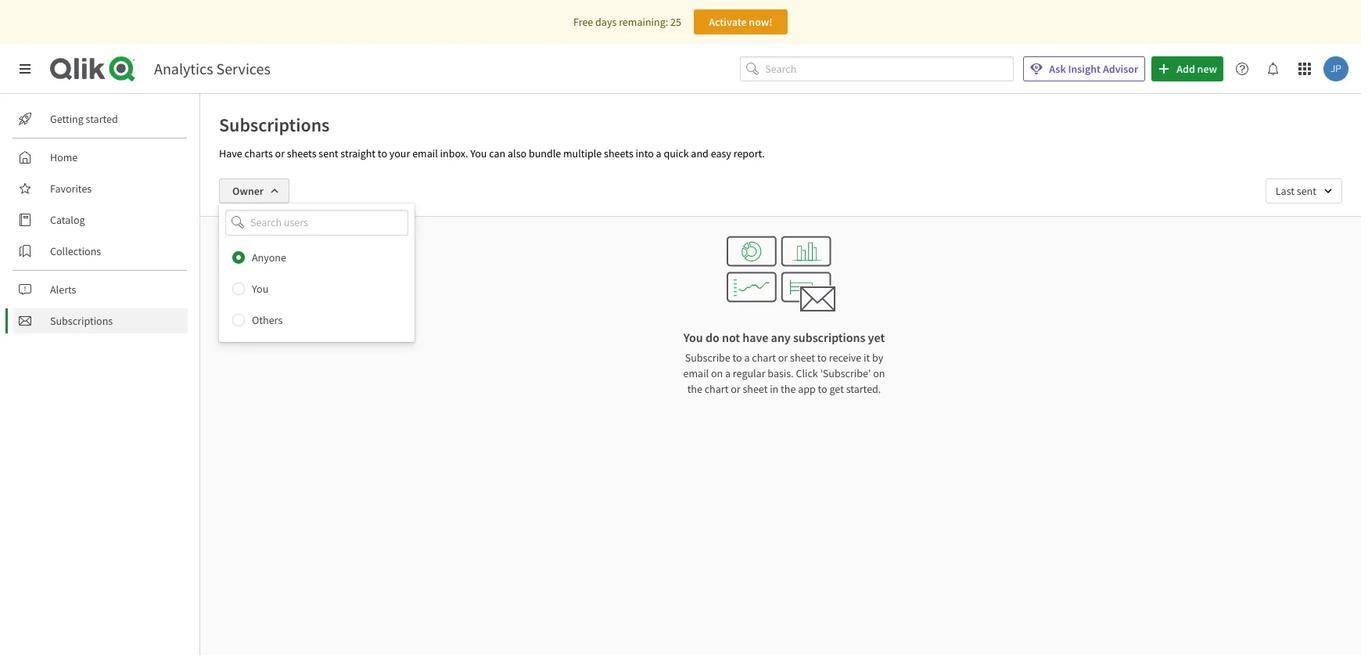 Task type: locate. For each thing, give the bounding box(es) containing it.
you inside you do not have any subscriptions yet subscribe to a chart or sheet to receive it by email on a regular basis. click 'subscribe' on the chart or sheet in the app to get started.
[[684, 329, 703, 345]]

on
[[711, 366, 723, 380], [874, 366, 886, 380]]

sheet up click at right
[[790, 351, 815, 365]]

sent left straight
[[319, 146, 339, 160]]

analytics services
[[154, 59, 271, 78]]

email inside you do not have any subscriptions yet subscribe to a chart or sheet to receive it by email on a regular basis. click 'subscribe' on the chart or sheet in the app to get started.
[[684, 366, 709, 380]]

1 vertical spatial email
[[684, 366, 709, 380]]

'subscribe'
[[821, 366, 871, 380]]

and
[[691, 146, 709, 160]]

home link
[[13, 145, 188, 170]]

1 vertical spatial sent
[[1297, 184, 1317, 198]]

on down "by"
[[874, 366, 886, 380]]

0 vertical spatial or
[[275, 146, 285, 160]]

None field
[[219, 210, 415, 235]]

a
[[656, 146, 662, 160], [745, 351, 750, 365], [725, 366, 731, 380]]

owner button
[[219, 178, 290, 203]]

0 vertical spatial sent
[[319, 146, 339, 160]]

report.
[[734, 146, 765, 160]]

not
[[722, 329, 740, 345]]

1 the from the left
[[688, 382, 703, 396]]

activate now! link
[[694, 9, 788, 34]]

email
[[413, 146, 438, 160], [684, 366, 709, 380]]

activate now!
[[709, 15, 773, 29]]

you inside owner option group
[[252, 281, 269, 296]]

anyone
[[252, 250, 286, 264]]

sheet
[[790, 351, 815, 365], [743, 382, 768, 396]]

collections link
[[13, 239, 188, 264]]

the down subscribe
[[688, 382, 703, 396]]

2 vertical spatial or
[[731, 382, 741, 396]]

0 horizontal spatial sent
[[319, 146, 339, 160]]

a right into
[[656, 146, 662, 160]]

subscriptions down alerts
[[50, 314, 113, 328]]

you up others
[[252, 281, 269, 296]]

ask
[[1050, 62, 1066, 76]]

0 horizontal spatial sheet
[[743, 382, 768, 396]]

0 vertical spatial email
[[413, 146, 438, 160]]

subscriptions
[[219, 113, 330, 137], [50, 314, 113, 328]]

add new button
[[1152, 56, 1224, 81]]

1 sheets from the left
[[287, 146, 317, 160]]

or up basis.
[[779, 351, 788, 365]]

sent right last
[[1297, 184, 1317, 198]]

25
[[671, 15, 682, 29]]

multiple
[[563, 146, 602, 160]]

you left can
[[470, 146, 487, 160]]

sent
[[319, 146, 339, 160], [1297, 184, 1317, 198]]

1 horizontal spatial sheets
[[604, 146, 634, 160]]

any
[[771, 329, 791, 345]]

getting started link
[[13, 106, 188, 131]]

owner
[[232, 184, 264, 198]]

add
[[1177, 62, 1196, 76]]

or
[[275, 146, 285, 160], [779, 351, 788, 365], [731, 382, 741, 396]]

0 horizontal spatial on
[[711, 366, 723, 380]]

sheets right charts
[[287, 146, 317, 160]]

you left do
[[684, 329, 703, 345]]

the
[[688, 382, 703, 396], [781, 382, 796, 396]]

can
[[489, 146, 506, 160]]

1 vertical spatial chart
[[705, 382, 729, 396]]

chart down subscribe
[[705, 382, 729, 396]]

1 vertical spatial subscriptions
[[50, 314, 113, 328]]

insight
[[1069, 62, 1101, 76]]

email right your
[[413, 146, 438, 160]]

email down subscribe
[[684, 366, 709, 380]]

0 horizontal spatial a
[[656, 146, 662, 160]]

subscribe
[[685, 351, 731, 365]]

also
[[508, 146, 527, 160]]

0 horizontal spatial chart
[[705, 382, 729, 396]]

0 horizontal spatial the
[[688, 382, 703, 396]]

0 horizontal spatial sheets
[[287, 146, 317, 160]]

sheet down regular
[[743, 382, 768, 396]]

straight
[[341, 146, 376, 160]]

1 horizontal spatial email
[[684, 366, 709, 380]]

a left regular
[[725, 366, 731, 380]]

james peterson image
[[1324, 56, 1349, 81]]

ask insight advisor
[[1050, 62, 1139, 76]]

1 horizontal spatial on
[[874, 366, 886, 380]]

to down subscriptions
[[818, 351, 827, 365]]

subscriptions link
[[13, 308, 188, 333]]

searchbar element
[[741, 56, 1015, 82]]

1 vertical spatial you
[[252, 281, 269, 296]]

or down regular
[[731, 382, 741, 396]]

filters region
[[200, 166, 1362, 342]]

alerts
[[50, 283, 76, 297]]

1 horizontal spatial the
[[781, 382, 796, 396]]

started
[[86, 112, 118, 126]]

free days remaining: 25
[[574, 15, 682, 29]]

a up regular
[[745, 351, 750, 365]]

services
[[216, 59, 271, 78]]

you do not have any subscriptions yet subscribe to a chart or sheet to receive it by email on a regular basis. click 'subscribe' on the chart or sheet in the app to get started.
[[684, 329, 886, 396]]

chart
[[752, 351, 776, 365], [705, 382, 729, 396]]

do
[[706, 329, 720, 345]]

activate
[[709, 15, 747, 29]]

the right 'in'
[[781, 382, 796, 396]]

others
[[252, 313, 283, 327]]

1 vertical spatial or
[[779, 351, 788, 365]]

0 horizontal spatial subscriptions
[[50, 314, 113, 328]]

to
[[378, 146, 387, 160], [733, 351, 742, 365], [818, 351, 827, 365], [818, 382, 828, 396]]

navigation pane element
[[0, 100, 200, 340]]

2 vertical spatial you
[[684, 329, 703, 345]]

subscriptions up charts
[[219, 113, 330, 137]]

ask insight advisor button
[[1024, 56, 1146, 81]]

Search users text field
[[247, 210, 390, 235]]

1 horizontal spatial sent
[[1297, 184, 1317, 198]]

you
[[470, 146, 487, 160], [252, 281, 269, 296], [684, 329, 703, 345]]

regular
[[733, 366, 766, 380]]

0 vertical spatial sheet
[[790, 351, 815, 365]]

click
[[796, 366, 818, 380]]

sheets left into
[[604, 146, 634, 160]]

0 vertical spatial subscriptions
[[219, 113, 330, 137]]

chart up regular
[[752, 351, 776, 365]]

none field inside the filters region
[[219, 210, 415, 235]]

days
[[596, 15, 617, 29]]

1 horizontal spatial a
[[725, 366, 731, 380]]

or right charts
[[275, 146, 285, 160]]

2 horizontal spatial or
[[779, 351, 788, 365]]

1 horizontal spatial sheet
[[790, 351, 815, 365]]

2 horizontal spatial a
[[745, 351, 750, 365]]

1 horizontal spatial you
[[470, 146, 487, 160]]

0 vertical spatial chart
[[752, 351, 776, 365]]

0 horizontal spatial you
[[252, 281, 269, 296]]

sheets
[[287, 146, 317, 160], [604, 146, 634, 160]]

on down subscribe
[[711, 366, 723, 380]]

2 horizontal spatial you
[[684, 329, 703, 345]]

1 vertical spatial a
[[745, 351, 750, 365]]

basis.
[[768, 366, 794, 380]]



Task type: vqa. For each thing, say whether or not it's contained in the screenshot.
Open Cases by Priority Type Open
no



Task type: describe. For each thing, give the bounding box(es) containing it.
you for you do not have any subscriptions yet subscribe to a chart or sheet to receive it by email on a regular basis. click 'subscribe' on the chart or sheet in the app to get started.
[[684, 329, 703, 345]]

to left get on the right of the page
[[818, 382, 828, 396]]

analytics services element
[[154, 59, 271, 78]]

0 vertical spatial a
[[656, 146, 662, 160]]

1 on from the left
[[711, 366, 723, 380]]

getting started
[[50, 112, 118, 126]]

your
[[390, 146, 410, 160]]

catalog link
[[13, 207, 188, 232]]

quick
[[664, 146, 689, 160]]

subscriptions inside navigation pane element
[[50, 314, 113, 328]]

yet
[[868, 329, 885, 345]]

2 vertical spatial a
[[725, 366, 731, 380]]

sent inside field
[[1297, 184, 1317, 198]]

1 horizontal spatial subscriptions
[[219, 113, 330, 137]]

free
[[574, 15, 593, 29]]

subscriptions
[[794, 329, 866, 345]]

Last sent field
[[1266, 178, 1343, 203]]

0 horizontal spatial or
[[275, 146, 285, 160]]

app
[[798, 382, 816, 396]]

0 vertical spatial you
[[470, 146, 487, 160]]

alerts link
[[13, 277, 188, 302]]

home
[[50, 150, 78, 164]]

now!
[[749, 15, 773, 29]]

2 on from the left
[[874, 366, 886, 380]]

new
[[1198, 62, 1218, 76]]

collections
[[50, 244, 101, 258]]

favorites link
[[13, 176, 188, 201]]

2 the from the left
[[781, 382, 796, 396]]

to left your
[[378, 146, 387, 160]]

by
[[873, 351, 884, 365]]

have charts or sheets sent straight to your email inbox. you can also bundle multiple sheets into a quick and easy report.
[[219, 146, 765, 160]]

favorites
[[50, 182, 92, 196]]

have
[[743, 329, 769, 345]]

owner option group
[[219, 242, 415, 335]]

getting
[[50, 112, 84, 126]]

Search text field
[[766, 56, 1015, 82]]

charts
[[244, 146, 273, 160]]

into
[[636, 146, 654, 160]]

bundle
[[529, 146, 561, 160]]

inbox.
[[440, 146, 468, 160]]

started.
[[847, 382, 882, 396]]

it
[[864, 351, 870, 365]]

catalog
[[50, 213, 85, 227]]

easy
[[711, 146, 732, 160]]

analytics
[[154, 59, 213, 78]]

have
[[219, 146, 242, 160]]

receive
[[829, 351, 862, 365]]

last sent
[[1276, 184, 1317, 198]]

you for you
[[252, 281, 269, 296]]

remaining:
[[619, 15, 669, 29]]

get
[[830, 382, 844, 396]]

close sidebar menu image
[[19, 63, 31, 75]]

advisor
[[1103, 62, 1139, 76]]

add new
[[1177, 62, 1218, 76]]

0 horizontal spatial email
[[413, 146, 438, 160]]

in
[[770, 382, 779, 396]]

last
[[1276, 184, 1295, 198]]

1 vertical spatial sheet
[[743, 382, 768, 396]]

2 sheets from the left
[[604, 146, 634, 160]]

to up regular
[[733, 351, 742, 365]]

1 horizontal spatial or
[[731, 382, 741, 396]]

1 horizontal spatial chart
[[752, 351, 776, 365]]



